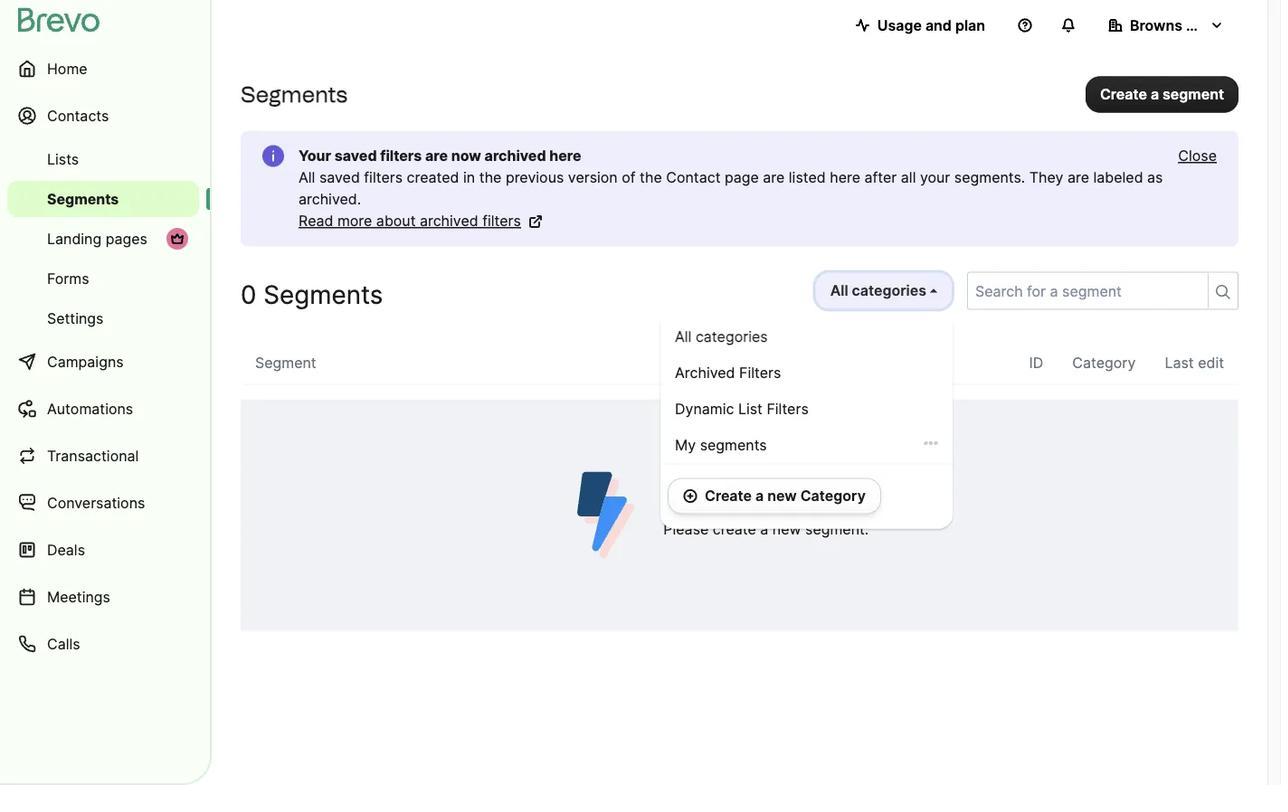 Task type: describe. For each thing, give the bounding box(es) containing it.
0 vertical spatial filters
[[380, 147, 422, 165]]

meetings link
[[7, 576, 199, 619]]

close link
[[1179, 145, 1217, 167]]

forms
[[47, 270, 89, 287]]

listed
[[789, 169, 826, 186]]

lists link
[[7, 141, 199, 177]]

create a new category button
[[668, 478, 881, 515]]

1 the from the left
[[479, 169, 502, 186]]

0 horizontal spatial are
[[425, 147, 448, 165]]

1 vertical spatial saved
[[319, 169, 360, 186]]

archived
[[675, 364, 735, 382]]

conversations link
[[7, 482, 199, 525]]

your saved filters are now archived here all saved filters created in the previous version of the contact page are listed here after all your segments. they are labeled as archived.
[[299, 147, 1163, 208]]

transactional link
[[7, 434, 199, 478]]

read more about archived filters link
[[299, 210, 543, 232]]

forms link
[[7, 261, 199, 297]]

please
[[664, 521, 709, 539]]

my segments
[[675, 437, 767, 454]]

home link
[[7, 47, 199, 91]]

automations
[[47, 400, 133, 418]]

all categories button
[[815, 272, 953, 310]]

archived.
[[299, 191, 361, 208]]

and
[[926, 16, 952, 34]]

archived filters
[[675, 364, 781, 382]]

create for create a new category
[[705, 487, 752, 505]]

transactional
[[47, 447, 139, 465]]

2 the from the left
[[640, 169, 662, 186]]

0
[[241, 279, 257, 310]]

archived inside your saved filters are now archived here all saved filters created in the previous version of the contact page are listed here after all your segments. they are labeled as archived.
[[485, 147, 546, 165]]

segment.
[[806, 521, 869, 539]]

a for new
[[756, 487, 764, 505]]

dynamic
[[675, 401, 734, 418]]

segment
[[1163, 85, 1225, 103]]

plan
[[956, 16, 986, 34]]

after
[[865, 169, 897, 186]]

my
[[675, 437, 696, 454]]

2 vertical spatial segments
[[264, 279, 383, 310]]

settings link
[[7, 300, 199, 337]]

all
[[901, 169, 916, 186]]

pages
[[106, 230, 147, 248]]

categories inside button
[[852, 282, 927, 300]]

last
[[1165, 354, 1194, 372]]

contacts
[[47, 107, 109, 124]]

segments. inside your saved filters are now archived here all saved filters created in the previous version of the contact page are listed here after all your segments. they are labeled as archived.
[[955, 169, 1026, 186]]

0 horizontal spatial here
[[550, 147, 582, 165]]

usage and plan button
[[841, 7, 1000, 43]]

your
[[920, 169, 951, 186]]

2 vertical spatial filters
[[483, 212, 521, 230]]

contact
[[666, 169, 721, 186]]

0 horizontal spatial all categories
[[675, 328, 768, 346]]

alert containing your saved filters are now archived here
[[241, 131, 1239, 247]]

landing pages
[[47, 230, 147, 248]]

please create a new segment.
[[664, 521, 869, 539]]

campaigns
[[47, 353, 124, 371]]

2 horizontal spatial are
[[1068, 169, 1090, 186]]

edit
[[1198, 354, 1225, 372]]

last edit
[[1165, 354, 1225, 372]]

1 vertical spatial filters
[[767, 401, 809, 418]]

1 horizontal spatial here
[[830, 169, 861, 186]]

browns enterprise
[[1130, 16, 1259, 34]]

1 horizontal spatial all
[[675, 328, 692, 346]]

as
[[1148, 169, 1163, 186]]

lists
[[47, 150, 79, 168]]

all inside your saved filters are now archived here all saved filters created in the previous version of the contact page are listed here after all your segments. they are labeled as archived.
[[299, 169, 315, 186]]

create
[[713, 521, 757, 539]]

new inside button
[[768, 487, 797, 505]]

1 horizontal spatial are
[[763, 169, 785, 186]]



Task type: vqa. For each thing, say whether or not it's contained in the screenshot.
be
no



Task type: locate. For each thing, give the bounding box(es) containing it.
a
[[1151, 85, 1159, 103], [756, 487, 764, 505], [761, 521, 769, 539]]

0 vertical spatial saved
[[335, 147, 377, 165]]

filters up created at left
[[380, 147, 422, 165]]

category up segment.
[[801, 487, 866, 505]]

0 vertical spatial segments
[[241, 81, 348, 107]]

0 horizontal spatial all
[[299, 169, 315, 186]]

are right they
[[1068, 169, 1090, 186]]

here left after
[[830, 169, 861, 186]]

category
[[1073, 354, 1136, 372], [801, 487, 866, 505]]

1 vertical spatial category
[[801, 487, 866, 505]]

the right in
[[479, 169, 502, 186]]

of
[[622, 169, 636, 186]]

a left the segment
[[1151, 85, 1159, 103]]

filters
[[380, 147, 422, 165], [364, 169, 403, 186], [483, 212, 521, 230]]

saved up archived.
[[319, 169, 360, 186]]

left___rvooi image
[[170, 232, 185, 246]]

segments link
[[7, 181, 199, 217]]

don't
[[698, 491, 739, 511]]

0 horizontal spatial category
[[801, 487, 866, 505]]

search image
[[1216, 285, 1231, 300]]

settings
[[47, 310, 104, 327]]

the right of
[[640, 169, 662, 186]]

enterprise
[[1186, 16, 1259, 34]]

0 vertical spatial a
[[1151, 85, 1159, 103]]

all categories inside button
[[831, 282, 927, 300]]

1 vertical spatial a
[[756, 487, 764, 505]]

browns enterprise button
[[1094, 7, 1259, 43]]

create for create a segment
[[1100, 85, 1148, 103]]

archived down created at left
[[420, 212, 479, 230]]

filters
[[739, 364, 781, 382], [767, 401, 809, 418]]

segments down read
[[264, 279, 383, 310]]

filters right list
[[767, 401, 809, 418]]

1 horizontal spatial segments.
[[955, 169, 1026, 186]]

segments.
[[955, 169, 1026, 186], [820, 491, 903, 511]]

segments
[[241, 81, 348, 107], [47, 190, 119, 208], [264, 279, 383, 310]]

segment
[[255, 354, 317, 372]]

here up the version
[[550, 147, 582, 165]]

previous
[[506, 169, 564, 186]]

a for segment
[[1151, 85, 1159, 103]]

usage
[[878, 16, 922, 34]]

0 vertical spatial archived
[[485, 147, 546, 165]]

filters down previous
[[483, 212, 521, 230]]

created
[[407, 169, 459, 186]]

0 horizontal spatial create
[[705, 487, 752, 505]]

contacts link
[[7, 94, 199, 138]]

now
[[451, 147, 481, 165]]

1 horizontal spatial all categories
[[831, 282, 927, 300]]

usage and plan
[[878, 16, 986, 34]]

in
[[463, 169, 475, 186]]

read
[[299, 212, 333, 230]]

1 horizontal spatial archived
[[485, 147, 546, 165]]

here
[[550, 147, 582, 165], [830, 169, 861, 186]]

list
[[738, 401, 763, 418]]

0 segments
[[241, 279, 383, 310]]

Search for a segment search field
[[968, 273, 1201, 309]]

create up create
[[705, 487, 752, 505]]

you don't have any segments.
[[664, 491, 903, 511]]

all inside button
[[831, 282, 849, 300]]

you
[[664, 491, 694, 511]]

campaigns link
[[7, 340, 199, 384]]

1 vertical spatial here
[[830, 169, 861, 186]]

all
[[299, 169, 315, 186], [831, 282, 849, 300], [675, 328, 692, 346]]

1 vertical spatial filters
[[364, 169, 403, 186]]

0 vertical spatial create
[[1100, 85, 1148, 103]]

0 vertical spatial all categories
[[831, 282, 927, 300]]

0 vertical spatial all
[[299, 169, 315, 186]]

calls
[[47, 635, 80, 653]]

0 horizontal spatial categories
[[696, 328, 768, 346]]

categories
[[852, 282, 927, 300], [696, 328, 768, 346]]

alert
[[241, 131, 1239, 247]]

create a segment
[[1100, 85, 1225, 103]]

0 vertical spatial new
[[768, 487, 797, 505]]

filters up about
[[364, 169, 403, 186]]

1 horizontal spatial category
[[1073, 354, 1136, 372]]

create
[[1100, 85, 1148, 103], [705, 487, 752, 505]]

category right id at top
[[1073, 354, 1136, 372]]

0 vertical spatial here
[[550, 147, 582, 165]]

create a segment button
[[1086, 76, 1239, 112]]

1 vertical spatial new
[[773, 521, 802, 539]]

1 horizontal spatial create
[[1100, 85, 1148, 103]]

archived
[[485, 147, 546, 165], [420, 212, 479, 230]]

1 vertical spatial archived
[[420, 212, 479, 230]]

your
[[299, 147, 331, 165]]

deals
[[47, 541, 85, 559]]

automations link
[[7, 387, 199, 431]]

archived inside read more about archived filters link
[[420, 212, 479, 230]]

all categories
[[831, 282, 927, 300], [675, 328, 768, 346]]

create inside create a new category button
[[705, 487, 752, 505]]

1 vertical spatial all categories
[[675, 328, 768, 346]]

segments inside segments link
[[47, 190, 119, 208]]

a up please create a new segment.
[[756, 487, 764, 505]]

2 vertical spatial a
[[761, 521, 769, 539]]

version
[[568, 169, 618, 186]]

0 horizontal spatial the
[[479, 169, 502, 186]]

1 vertical spatial segments.
[[820, 491, 903, 511]]

landing
[[47, 230, 102, 248]]

segments
[[700, 437, 767, 454]]

1 vertical spatial segments
[[47, 190, 119, 208]]

close
[[1179, 147, 1217, 165]]

1 vertical spatial create
[[705, 487, 752, 505]]

segments. right your
[[955, 169, 1026, 186]]

segments. up segment.
[[820, 491, 903, 511]]

dynamic list filters
[[675, 401, 809, 418]]

0 vertical spatial categories
[[852, 282, 927, 300]]

saved
[[335, 147, 377, 165], [319, 169, 360, 186]]

labeled
[[1094, 169, 1144, 186]]

conversations
[[47, 494, 145, 512]]

1 horizontal spatial the
[[640, 169, 662, 186]]

0 vertical spatial category
[[1073, 354, 1136, 372]]

about
[[376, 212, 416, 230]]

landing pages link
[[7, 221, 199, 257]]

search button
[[1208, 274, 1238, 308]]

have
[[744, 491, 782, 511]]

browns
[[1130, 16, 1183, 34]]

0 horizontal spatial segments.
[[820, 491, 903, 511]]

0 vertical spatial filters
[[739, 364, 781, 382]]

category inside button
[[801, 487, 866, 505]]

create inside create a segment button
[[1100, 85, 1148, 103]]

new
[[768, 487, 797, 505], [773, 521, 802, 539]]

they
[[1030, 169, 1064, 186]]

a down the have
[[761, 521, 769, 539]]

1 vertical spatial categories
[[696, 328, 768, 346]]

create a new category
[[705, 487, 866, 505]]

0 vertical spatial segments.
[[955, 169, 1026, 186]]

read more about archived filters
[[299, 212, 521, 230]]

2 horizontal spatial all
[[831, 282, 849, 300]]

archived up previous
[[485, 147, 546, 165]]

page
[[725, 169, 759, 186]]

0 horizontal spatial archived
[[420, 212, 479, 230]]

saved right your
[[335, 147, 377, 165]]

are up created at left
[[425, 147, 448, 165]]

are right page
[[763, 169, 785, 186]]

1 vertical spatial all
[[831, 282, 849, 300]]

id
[[1030, 354, 1044, 372]]

segments up "landing"
[[47, 190, 119, 208]]

are
[[425, 147, 448, 165], [763, 169, 785, 186], [1068, 169, 1090, 186]]

deals link
[[7, 529, 199, 572]]

filters up list
[[739, 364, 781, 382]]

meetings
[[47, 588, 110, 606]]

any
[[787, 491, 815, 511]]

the
[[479, 169, 502, 186], [640, 169, 662, 186]]

home
[[47, 60, 87, 77]]

2 vertical spatial all
[[675, 328, 692, 346]]

create left the segment
[[1100, 85, 1148, 103]]

calls link
[[7, 623, 199, 666]]

more
[[338, 212, 372, 230]]

segments up your
[[241, 81, 348, 107]]

1 horizontal spatial categories
[[852, 282, 927, 300]]



